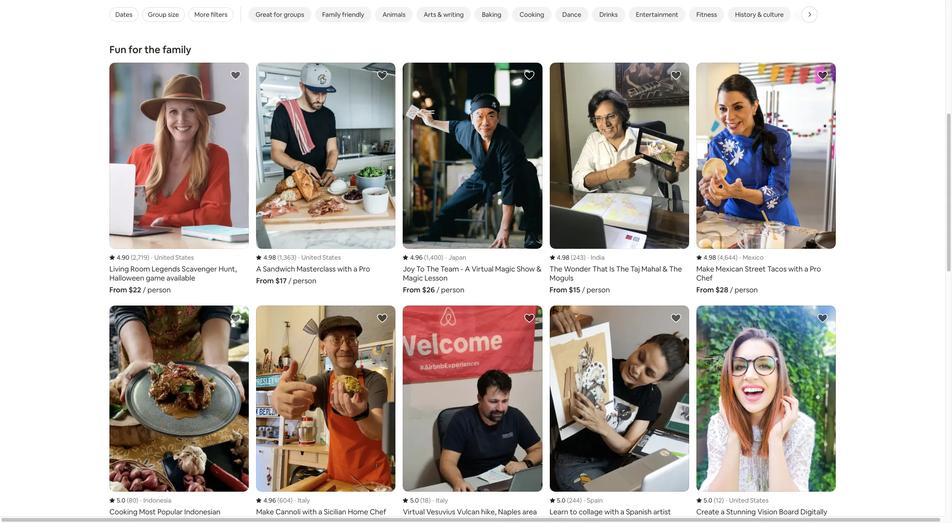 Task type: locate. For each thing, give the bounding box(es) containing it.
magic
[[802, 11, 820, 19]]

2,719
[[133, 253, 147, 262]]

$15
[[569, 285, 580, 295]]

) inside make mexican street tacos with a pro chef group
[[736, 253, 738, 262]]

united right 1,363
[[302, 253, 321, 262]]

living room legends scavenger hunt, halloween game available group
[[109, 63, 249, 295]]

for inside button
[[274, 11, 282, 19]]

· italy inside make cannoli with a sicilian home chef group
[[294, 496, 310, 504]]

culture
[[763, 11, 784, 19]]

from left $28 at right
[[697, 285, 714, 295]]

) inside a sandwich masterclass with a pro "group"
[[294, 253, 296, 262]]

2 horizontal spatial states
[[750, 496, 769, 504]]

person
[[293, 276, 316, 286], [147, 285, 171, 295], [441, 285, 465, 295], [587, 285, 610, 295], [735, 285, 758, 295]]

for left the
[[129, 43, 142, 56]]

( for 2,719
[[131, 253, 133, 262]]

2 5.0 from the left
[[410, 496, 419, 504]]

person right $22
[[147, 285, 171, 295]]

( for 604
[[277, 496, 279, 504]]

/ for from $22
[[143, 285, 146, 295]]

united right 12
[[729, 496, 749, 504]]

cooking element
[[520, 11, 544, 19]]

1 vertical spatial for
[[129, 43, 142, 56]]

1 horizontal spatial 4.98
[[557, 253, 570, 262]]

states for from $22 / person
[[175, 253, 194, 262]]

· for 4.98 ( 1,363 )
[[298, 253, 300, 262]]

/ right $26
[[437, 285, 440, 295]]

animals button
[[375, 7, 413, 22]]

4.98 ( 4,644 )
[[704, 253, 738, 262]]

2 & from the left
[[758, 11, 762, 19]]

united inside living room legends scavenger hunt, halloween game available group
[[154, 253, 174, 262]]

· united states inside living room legends scavenger hunt, halloween game available group
[[151, 253, 194, 262]]

great
[[256, 11, 272, 19]]

united
[[154, 253, 174, 262], [302, 253, 321, 262], [729, 496, 749, 504]]

· inside cooking most popular indonesian cuisines group
[[140, 496, 142, 504]]

0 horizontal spatial italy
[[298, 496, 310, 504]]

states inside a sandwich masterclass with a pro "group"
[[323, 253, 341, 262]]

) inside create a stunning vision board digitally for manifesting group
[[722, 496, 724, 504]]

from for from $17 / person
[[256, 276, 274, 286]]

4.98 inside make mexican street tacos with a pro chef group
[[704, 253, 716, 262]]

4.96 left 1,400
[[410, 253, 423, 262]]

(
[[131, 253, 133, 262], [277, 253, 279, 262], [424, 253, 426, 262], [571, 253, 573, 262], [718, 253, 720, 262], [127, 496, 129, 504], [277, 496, 279, 504], [420, 496, 422, 504], [567, 496, 569, 504], [714, 496, 716, 504]]

person right $15
[[587, 285, 610, 295]]

) inside living room legends scavenger hunt, halloween game available group
[[147, 253, 149, 262]]

4.98 inside the wonder that is the taj mahal & the moguls group
[[557, 253, 570, 262]]

$17
[[275, 276, 287, 286]]

more filters
[[194, 11, 228, 19]]

4.96 for 4.96 ( 1,400 )
[[410, 253, 423, 262]]

5.0 inside virtual vesuvius vulcan hike, naples area group
[[410, 496, 419, 504]]

cooking
[[520, 11, 544, 19]]

· right 2,719
[[151, 253, 153, 262]]

· inside create a stunning vision board digitally for manifesting group
[[726, 496, 727, 504]]

learn to collage with a spanish artist group
[[550, 306, 689, 523]]

) for 4.96 ( 604 )
[[291, 496, 293, 504]]

0 horizontal spatial &
[[438, 11, 442, 19]]

· united states right 2,719
[[151, 253, 194, 262]]

person for from $22 / person
[[147, 285, 171, 295]]

united inside a sandwich masterclass with a pro "group"
[[302, 253, 321, 262]]

) inside the wonder that is the taj mahal & the moguls group
[[584, 253, 586, 262]]

person inside make mexican street tacos with a pro chef group
[[735, 285, 758, 295]]

· inside make cannoli with a sicilian home chef group
[[294, 496, 296, 504]]

dance
[[562, 11, 581, 19]]

2 horizontal spatial · united states
[[726, 496, 769, 504]]

· united states right 12
[[726, 496, 769, 504]]

for
[[274, 11, 282, 19], [129, 43, 142, 56]]

& left culture
[[758, 11, 762, 19]]

italy for 5.0 ( 18 )
[[436, 496, 448, 504]]

)
[[147, 253, 149, 262], [294, 253, 296, 262], [441, 253, 444, 262], [584, 253, 586, 262], [736, 253, 738, 262], [136, 496, 138, 504], [291, 496, 293, 504], [429, 496, 431, 504], [580, 496, 582, 504], [722, 496, 724, 504]]

for for great
[[274, 11, 282, 19]]

rating 5.0 out of 5; 18 reviews image
[[403, 496, 431, 504]]

save this experience image for 5.0 ( 244 )
[[671, 313, 682, 324]]

states right 12
[[750, 496, 769, 504]]

· italy for 4.96 ( 604 )
[[294, 496, 310, 504]]

· inside joy to the team - a virtual magic show & magic lesson group
[[445, 253, 447, 262]]

0 horizontal spatial 4.98
[[263, 253, 276, 262]]

a sandwich masterclass with a pro group
[[256, 63, 396, 286]]

italy for 4.96 ( 604 )
[[298, 496, 310, 504]]

from
[[256, 276, 274, 286], [109, 285, 127, 295], [403, 285, 421, 295], [550, 285, 567, 295], [697, 285, 714, 295]]

1 horizontal spatial 4.96
[[410, 253, 423, 262]]

from left $17
[[256, 276, 274, 286]]

0 horizontal spatial 4.96
[[263, 496, 276, 504]]

( inside cooking most popular indonesian cuisines group
[[127, 496, 129, 504]]

( inside make cannoli with a sicilian home chef group
[[277, 496, 279, 504]]

· mexico
[[740, 253, 764, 262]]

0 horizontal spatial states
[[175, 253, 194, 262]]

baking
[[482, 11, 502, 19]]

save this experience image
[[230, 70, 241, 81], [671, 70, 682, 81], [377, 313, 388, 324], [524, 313, 535, 324], [671, 313, 682, 324]]

4.98 inside a sandwich masterclass with a pro "group"
[[263, 253, 276, 262]]

0 horizontal spatial united
[[154, 253, 174, 262]]

4.96 for 4.96 ( 604 )
[[263, 496, 276, 504]]

· right 1,363
[[298, 253, 300, 262]]

· india
[[588, 253, 605, 262]]

( inside create a stunning vision board digitally for manifesting group
[[714, 496, 716, 504]]

· right 12
[[726, 496, 727, 504]]

1 horizontal spatial &
[[758, 11, 762, 19]]

· italy
[[294, 496, 310, 504], [433, 496, 448, 504]]

entertainment button
[[629, 7, 686, 22]]

) for 5.0 ( 18 )
[[429, 496, 431, 504]]

4.90 ( 2,719 )
[[117, 253, 149, 262]]

states right 2,719
[[175, 253, 194, 262]]

for right great at the top of the page
[[274, 11, 282, 19]]

5.0 left 18
[[410, 496, 419, 504]]

save this experience image inside the wonder that is the taj mahal & the moguls group
[[671, 70, 682, 81]]

· right 604 on the left bottom of page
[[294, 496, 296, 504]]

states
[[175, 253, 194, 262], [323, 253, 341, 262], [750, 496, 769, 504]]

5.0 left 12
[[704, 496, 713, 504]]

· italy right 18
[[433, 496, 448, 504]]

1 horizontal spatial for
[[274, 11, 282, 19]]

5.0 inside learn to collage with a spanish artist group
[[557, 496, 566, 504]]

4.96 left 604 on the left bottom of page
[[263, 496, 276, 504]]

person right $28 at right
[[735, 285, 758, 295]]

from inside living room legends scavenger hunt, halloween game available group
[[109, 285, 127, 295]]

from left $15
[[550, 285, 567, 295]]

· inside virtual vesuvius vulcan hike, naples area group
[[433, 496, 434, 504]]

save this experience image for from $28 / person
[[817, 70, 828, 81]]

from left $22
[[109, 285, 127, 295]]

1 & from the left
[[438, 11, 442, 19]]

save this experience image for 5.0 ( 18 )
[[524, 313, 535, 324]]

from left $26
[[403, 285, 421, 295]]

save this experience image for from $17 / person
[[377, 70, 388, 81]]

) for 4.90 ( 2,719 )
[[147, 253, 149, 262]]

5.0
[[117, 496, 125, 504], [410, 496, 419, 504], [557, 496, 566, 504], [704, 496, 713, 504]]

4.98
[[263, 253, 276, 262], [557, 253, 570, 262], [704, 253, 716, 262]]

1 horizontal spatial · united states
[[298, 253, 341, 262]]

save this experience image
[[377, 70, 388, 81], [524, 70, 535, 81], [817, 70, 828, 81], [230, 313, 241, 324], [817, 313, 828, 324]]

· right 18
[[433, 496, 434, 504]]

5.0 for 5.0 ( 18 )
[[410, 496, 419, 504]]

·
[[151, 253, 153, 262], [298, 253, 300, 262], [445, 253, 447, 262], [588, 253, 589, 262], [740, 253, 741, 262], [140, 496, 142, 504], [294, 496, 296, 504], [433, 496, 434, 504], [584, 496, 585, 504], [726, 496, 727, 504]]

1 italy from the left
[[298, 496, 310, 504]]

person inside the wonder that is the taj mahal & the moguls group
[[587, 285, 610, 295]]

from inside make mexican street tacos with a pro chef group
[[697, 285, 714, 295]]

5.0 ( 244 )
[[557, 496, 582, 504]]

4.98 left 1,363
[[263, 253, 276, 262]]

family friendly
[[322, 11, 364, 19]]

) for 4.98 ( 243 )
[[584, 253, 586, 262]]

1 horizontal spatial italy
[[436, 496, 448, 504]]

/ for from $15
[[582, 285, 585, 295]]

1 horizontal spatial states
[[323, 253, 341, 262]]

/ inside make mexican street tacos with a pro chef group
[[730, 285, 733, 295]]

( inside virtual vesuvius vulcan hike, naples area group
[[420, 496, 422, 504]]

$22
[[129, 285, 141, 295]]

1 horizontal spatial united
[[302, 253, 321, 262]]

/ inside the wonder that is the taj mahal & the moguls group
[[582, 285, 585, 295]]

· inside a sandwich masterclass with a pro "group"
[[298, 253, 300, 262]]

) inside learn to collage with a spanish artist group
[[580, 496, 582, 504]]

arts
[[424, 11, 436, 19]]

5.0 inside create a stunning vision board digitally for manifesting group
[[704, 496, 713, 504]]

· right 80 on the bottom left of the page
[[140, 496, 142, 504]]

/ right $15
[[582, 285, 585, 295]]

5.0 ( 80 )
[[117, 496, 138, 504]]

4.98 left "243" at top right
[[557, 253, 570, 262]]

fun for the family
[[109, 43, 191, 56]]

2 · italy from the left
[[433, 496, 448, 504]]

0 vertical spatial for
[[274, 11, 282, 19]]

1 vertical spatial 4.96
[[263, 496, 276, 504]]

( for 1,400
[[424, 253, 426, 262]]

$28
[[716, 285, 729, 295]]

) inside joy to the team - a virtual magic show & magic lesson group
[[441, 253, 444, 262]]

person inside a sandwich masterclass with a pro "group"
[[293, 276, 316, 286]]

4.98 for $17
[[263, 253, 276, 262]]

save this experience image inside make cannoli with a sicilian home chef group
[[377, 313, 388, 324]]

rating 4.98 out of 5; 1,363 reviews image
[[256, 253, 296, 262]]

rating 5.0 out of 5; 12 reviews image
[[697, 496, 724, 504]]

from inside the wonder that is the taj mahal & the moguls group
[[550, 285, 567, 295]]

save this experience image inside virtual vesuvius vulcan hike, naples area group
[[524, 313, 535, 324]]

baking element
[[482, 11, 502, 19]]

( for 1,363
[[277, 253, 279, 262]]

18
[[422, 496, 429, 504]]

person for from $17 / person
[[293, 276, 316, 286]]

& right arts
[[438, 11, 442, 19]]

1 4.98 from the left
[[263, 253, 276, 262]]

· for 4.90 ( 2,719 )
[[151, 253, 153, 262]]

4.98 ( 243 )
[[557, 253, 586, 262]]

rating 4.98 out of 5; 243 reviews image
[[550, 253, 586, 262]]

( inside the wonder that is the taj mahal & the moguls group
[[571, 253, 573, 262]]

· inside the wonder that is the taj mahal & the moguls group
[[588, 253, 589, 262]]

) inside cooking most popular indonesian cuisines group
[[136, 496, 138, 504]]

· inside make mexican street tacos with a pro chef group
[[740, 253, 741, 262]]

save this experience image inside learn to collage with a spanish artist group
[[671, 313, 682, 324]]

5.0 left 244
[[557, 496, 566, 504]]

) for 4.96 ( 1,400 )
[[441, 253, 444, 262]]

· for 5.0 ( 244 )
[[584, 496, 585, 504]]

0 horizontal spatial · united states
[[151, 253, 194, 262]]

from inside joy to the team - a virtual magic show & magic lesson group
[[403, 285, 421, 295]]

india
[[591, 253, 605, 262]]

0 vertical spatial 4.96
[[410, 253, 423, 262]]

1 horizontal spatial · italy
[[433, 496, 448, 504]]

2 4.98 from the left
[[557, 253, 570, 262]]

rating 5.0 out of 5; 80 reviews image
[[109, 496, 138, 504]]

( inside make mexican street tacos with a pro chef group
[[718, 253, 720, 262]]

dates button
[[109, 7, 138, 22]]

/ right $22
[[143, 285, 146, 295]]

) inside make cannoli with a sicilian home chef group
[[291, 496, 293, 504]]

2 horizontal spatial 4.98
[[704, 253, 716, 262]]

· italy right 604 on the left bottom of page
[[294, 496, 310, 504]]

the
[[144, 43, 160, 56]]

save this experience image inside create a stunning vision board digitally for manifesting group
[[817, 313, 828, 324]]

united right 2,719
[[154, 253, 174, 262]]

/ right $28 at right
[[730, 285, 733, 295]]

· united states inside a sandwich masterclass with a pro "group"
[[298, 253, 341, 262]]

· italy inside virtual vesuvius vulcan hike, naples area group
[[433, 496, 448, 504]]

from $22 / person
[[109, 285, 171, 295]]

italy inside make cannoli with a sicilian home chef group
[[298, 496, 310, 504]]

/ inside living room legends scavenger hunt, halloween game available group
[[143, 285, 146, 295]]

save this experience image inside living room legends scavenger hunt, halloween game available group
[[230, 70, 241, 81]]

spain
[[587, 496, 603, 504]]

history & culture button
[[728, 7, 791, 22]]

/ right $17
[[288, 276, 292, 286]]

from inside a sandwich masterclass with a pro "group"
[[256, 276, 274, 286]]

0 horizontal spatial · italy
[[294, 496, 310, 504]]

italy right 604 on the left bottom of page
[[298, 496, 310, 504]]

( inside learn to collage with a spanish artist group
[[567, 496, 569, 504]]

from $17 / person
[[256, 276, 316, 286]]

more filters button
[[189, 7, 233, 22]]

states inside living room legends scavenger hunt, halloween game available group
[[175, 253, 194, 262]]

1 5.0 from the left
[[117, 496, 125, 504]]

4.98 left 4,644
[[704, 253, 716, 262]]

· right 4,644
[[740, 253, 741, 262]]

( inside living room legends scavenger hunt, halloween game available group
[[131, 253, 133, 262]]

& for arts
[[438, 11, 442, 19]]

· left japan
[[445, 253, 447, 262]]

( for 18
[[420, 496, 422, 504]]

italy inside virtual vesuvius vulcan hike, naples area group
[[436, 496, 448, 504]]

/ inside a sandwich masterclass with a pro "group"
[[288, 276, 292, 286]]

from for from $15 / person
[[550, 285, 567, 295]]

drinks element
[[600, 11, 618, 19]]

person for from $28 / person
[[735, 285, 758, 295]]

family
[[322, 11, 341, 19]]

3 5.0 from the left
[[557, 496, 566, 504]]

) for 5.0 ( 80 )
[[136, 496, 138, 504]]

person right $26
[[441, 285, 465, 295]]

states right 1,363
[[323, 253, 341, 262]]

/ inside joy to the team - a virtual magic show & magic lesson group
[[437, 285, 440, 295]]

create a stunning vision board digitally for manifesting group
[[697, 306, 836, 523]]

( inside joy to the team - a virtual magic show & magic lesson group
[[424, 253, 426, 262]]

( for 4,644
[[718, 253, 720, 262]]

2 horizontal spatial united
[[729, 496, 749, 504]]

4.96 inside make cannoli with a sicilian home chef group
[[263, 496, 276, 504]]

save this experience image for 4.98 ( 243 )
[[671, 70, 682, 81]]

fitness element
[[697, 11, 717, 19]]

dates
[[115, 11, 133, 19]]

244
[[569, 496, 580, 504]]

· left india
[[588, 253, 589, 262]]

· inside learn to collage with a spanish artist group
[[584, 496, 585, 504]]

save this experience image inside make mexican street tacos with a pro chef group
[[817, 70, 828, 81]]

person inside living room legends scavenger hunt, halloween game available group
[[147, 285, 171, 295]]

) for 5.0 ( 244 )
[[580, 496, 582, 504]]

$26
[[422, 285, 435, 295]]

0 horizontal spatial for
[[129, 43, 142, 56]]

group size button
[[142, 7, 185, 22]]

5.0 inside cooking most popular indonesian cuisines group
[[117, 496, 125, 504]]

1 · italy from the left
[[294, 496, 310, 504]]

baking button
[[475, 7, 509, 22]]

italy
[[298, 496, 310, 504], [436, 496, 448, 504]]

· for 4.98 ( 4,644 )
[[740, 253, 741, 262]]

person right $17
[[293, 276, 316, 286]]

· united states
[[151, 253, 194, 262], [298, 253, 341, 262], [726, 496, 769, 504]]

) for 4.98 ( 4,644 )
[[736, 253, 738, 262]]

2 italy from the left
[[436, 496, 448, 504]]

· united states right 1,363
[[298, 253, 341, 262]]

4 5.0 from the left
[[704, 496, 713, 504]]

italy right 18
[[436, 496, 448, 504]]

( inside a sandwich masterclass with a pro "group"
[[277, 253, 279, 262]]

make cannoli with a sicilian home chef group
[[256, 306, 396, 523]]

3 4.98 from the left
[[704, 253, 716, 262]]

5.0 left 80 on the bottom left of the page
[[117, 496, 125, 504]]

person for from $15 / person
[[587, 285, 610, 295]]

group
[[148, 11, 167, 19]]

person inside joy to the team - a virtual magic show & magic lesson group
[[441, 285, 465, 295]]

/
[[288, 276, 292, 286], [143, 285, 146, 295], [437, 285, 440, 295], [582, 285, 585, 295], [730, 285, 733, 295]]

· inside living room legends scavenger hunt, halloween game available group
[[151, 253, 153, 262]]

save this experience image inside joy to the team - a virtual magic show & magic lesson group
[[524, 70, 535, 81]]

rating 4.96 out of 5; 604 reviews image
[[256, 496, 293, 504]]

4.96 inside joy to the team - a virtual magic show & magic lesson group
[[410, 253, 423, 262]]

) inside virtual vesuvius vulcan hike, naples area group
[[429, 496, 431, 504]]

4.96 ( 1,400 )
[[410, 253, 444, 262]]

&
[[438, 11, 442, 19], [758, 11, 762, 19]]

4.96
[[410, 253, 423, 262], [263, 496, 276, 504]]

4.96 ( 604 )
[[263, 496, 293, 504]]

· right 244
[[584, 496, 585, 504]]

5.0 for 5.0 ( 12 )
[[704, 496, 713, 504]]

rating 4.98 out of 5; 4,644 reviews image
[[697, 253, 738, 262]]



Task type: describe. For each thing, give the bounding box(es) containing it.
· for 4.96 ( 1,400 )
[[445, 253, 447, 262]]

make mexican street tacos with a pro chef group
[[697, 63, 836, 295]]

· for 4.98 ( 243 )
[[588, 253, 589, 262]]

size
[[168, 11, 179, 19]]

80
[[129, 496, 136, 504]]

5.0 for 5.0 ( 244 )
[[557, 496, 566, 504]]

5.0 for 5.0 ( 80 )
[[117, 496, 125, 504]]

( for 12
[[714, 496, 716, 504]]

dance button
[[555, 7, 589, 22]]

· japan
[[445, 253, 466, 262]]

indonesia
[[143, 496, 171, 504]]

& for history
[[758, 11, 762, 19]]

history & culture
[[735, 11, 784, 19]]

japan
[[449, 253, 466, 262]]

cooking most popular indonesian cuisines group
[[109, 306, 249, 523]]

the wonder that is the taj mahal & the moguls group
[[550, 63, 689, 295]]

243
[[573, 253, 584, 262]]

· for 5.0 ( 12 )
[[726, 496, 727, 504]]

animals
[[383, 11, 406, 19]]

mexico
[[743, 253, 764, 262]]

from for from $28 / person
[[697, 285, 714, 295]]

more
[[194, 11, 209, 19]]

· united states inside create a stunning vision board digitally for manifesting group
[[726, 496, 769, 504]]

· for 4.96 ( 604 )
[[294, 496, 296, 504]]

604
[[279, 496, 291, 504]]

4.98 for $15
[[557, 253, 570, 262]]

save this experience image for 4.90 ( 2,719 )
[[230, 70, 241, 81]]

great for groups
[[256, 11, 304, 19]]

4,644
[[720, 253, 736, 262]]

group size
[[148, 11, 179, 19]]

united inside create a stunning vision board digitally for manifesting group
[[729, 496, 749, 504]]

person for from $26 / person
[[441, 285, 465, 295]]

from for from $22 / person
[[109, 285, 127, 295]]

states inside create a stunning vision board digitally for manifesting group
[[750, 496, 769, 504]]

history & culture element
[[735, 11, 784, 19]]

family
[[163, 43, 191, 56]]

from $26 / person
[[403, 285, 465, 295]]

save this experience image for from $26 / person
[[524, 70, 535, 81]]

/ for from $17
[[288, 276, 292, 286]]

( for 243
[[571, 253, 573, 262]]

arts & writing element
[[424, 11, 464, 19]]

· united states for from $17 / person
[[298, 253, 341, 262]]

) for 4.98 ( 1,363 )
[[294, 253, 296, 262]]

arts & writing button
[[417, 7, 471, 22]]

fitness button
[[689, 7, 724, 22]]

family friendly element
[[322, 11, 364, 19]]

( for 244
[[567, 496, 569, 504]]

magic element
[[802, 11, 820, 19]]

from for from $26 / person
[[403, 285, 421, 295]]

animals element
[[383, 11, 406, 19]]

united for from $22 / person
[[154, 253, 174, 262]]

magic button
[[795, 7, 827, 22]]

entertainment
[[636, 11, 678, 19]]

) for 5.0 ( 12 )
[[722, 496, 724, 504]]

great for groups button
[[248, 7, 311, 22]]

for for fun
[[129, 43, 142, 56]]

· italy for 5.0 ( 18 )
[[433, 496, 448, 504]]

filters
[[211, 11, 228, 19]]

5.0 ( 12 )
[[704, 496, 724, 504]]

fun
[[109, 43, 126, 56]]

· for 5.0 ( 80 )
[[140, 496, 142, 504]]

/ for from $28
[[730, 285, 733, 295]]

from $15 / person
[[550, 285, 610, 295]]

· indonesia
[[140, 496, 171, 504]]

history
[[735, 11, 756, 19]]

save this experience image for 4.96 ( 604 )
[[377, 313, 388, 324]]

rating 4.96 out of 5; 1,400 reviews image
[[403, 253, 444, 262]]

cooking button
[[512, 7, 552, 22]]

· united states for from $22 / person
[[151, 253, 194, 262]]

family friendly button
[[315, 7, 372, 22]]

joy to the team - a virtual magic show & magic lesson group
[[403, 63, 543, 295]]

arts & writing
[[424, 11, 464, 19]]

united for from $17 / person
[[302, 253, 321, 262]]

5.0 ( 18 )
[[410, 496, 431, 504]]

12
[[716, 496, 722, 504]]

· spain
[[584, 496, 603, 504]]

drinks button
[[592, 7, 625, 22]]

friendly
[[342, 11, 364, 19]]

dance element
[[562, 11, 581, 19]]

great for groups element
[[256, 11, 304, 19]]

4.98 for $28
[[704, 253, 716, 262]]

entertainment element
[[636, 11, 678, 19]]

rating 5.0 out of 5; 244 reviews image
[[550, 496, 582, 504]]

1,400
[[426, 253, 441, 262]]

· for 5.0 ( 18 )
[[433, 496, 434, 504]]

rating 4.90 out of 5; 2,719 reviews image
[[109, 253, 149, 262]]

4.98 ( 1,363 )
[[263, 253, 296, 262]]

4.90
[[117, 253, 129, 262]]

from $28 / person
[[697, 285, 758, 295]]

groups
[[284, 11, 304, 19]]

/ for from $26
[[437, 285, 440, 295]]

writing
[[443, 11, 464, 19]]

fitness
[[697, 11, 717, 19]]

states for from $17 / person
[[323, 253, 341, 262]]

virtual vesuvius vulcan hike, naples area group
[[403, 306, 543, 523]]

( for 80
[[127, 496, 129, 504]]

drinks
[[600, 11, 618, 19]]

1,363
[[279, 253, 294, 262]]



Task type: vqa. For each thing, say whether or not it's contained in the screenshot.


